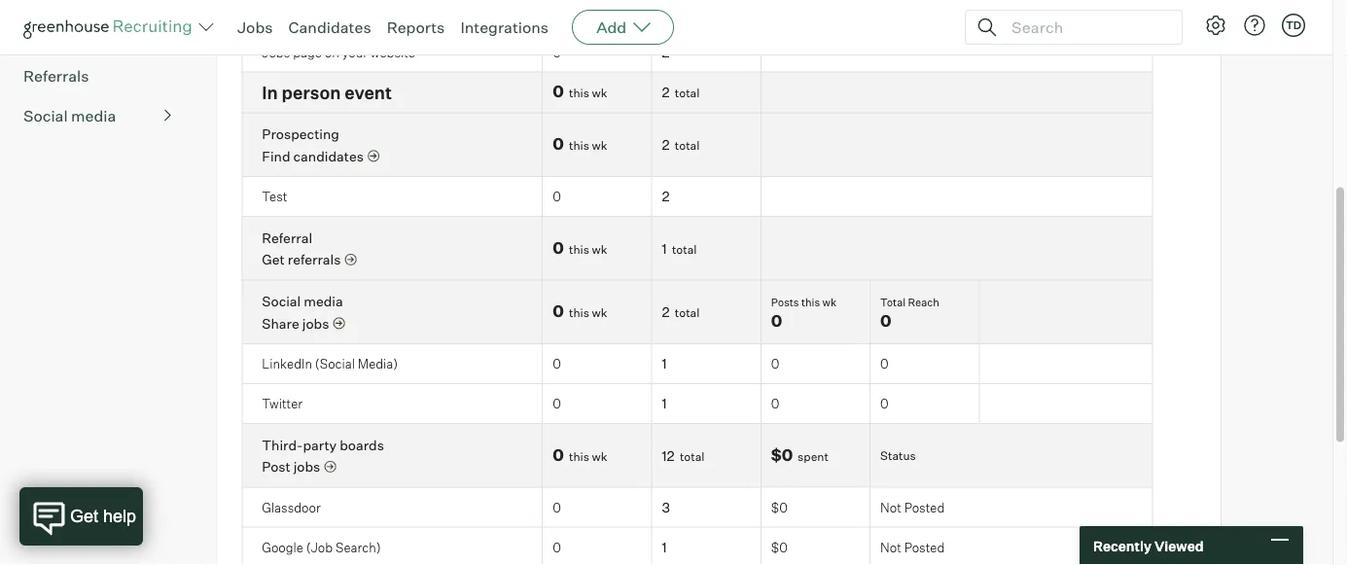 Task type: vqa. For each thing, say whether or not it's contained in the screenshot.
the top Posted
yes



Task type: locate. For each thing, give the bounding box(es) containing it.
total reach 0
[[881, 296, 940, 331]]

total inside the 1 total
[[672, 242, 697, 257]]

social for social media share jobs
[[262, 294, 301, 311]]

0 vertical spatial $0
[[772, 446, 793, 465]]

jobs down the party
[[294, 459, 321, 476]]

$0 for 1
[[772, 540, 788, 556]]

social up share
[[262, 294, 301, 311]]

3 1 link from the top
[[662, 356, 667, 373]]

this
[[569, 86, 590, 101], [569, 139, 590, 153], [569, 242, 590, 257], [802, 296, 821, 309], [569, 306, 590, 321], [569, 450, 590, 464]]

5 2 link from the top
[[662, 304, 670, 321]]

0 this wk for referral get referrals
[[553, 238, 608, 258]]

2 total for prospecting find candidates
[[662, 137, 700, 154]]

spent
[[798, 450, 829, 464]]

posted for 3
[[905, 500, 945, 516]]

1 vertical spatial not posted
[[881, 540, 945, 556]]

club blasts (uni)
[[262, 5, 359, 20]]

5 2 from the top
[[662, 304, 670, 321]]

1 vertical spatial posted
[[905, 540, 945, 556]]

1 vertical spatial 2 total
[[662, 137, 700, 154]]

td
[[1286, 18, 1302, 32]]

media down referrals link
[[71, 106, 116, 126]]

5 0 this wk from the top
[[553, 446, 608, 465]]

social media link down referrals link
[[23, 104, 171, 128]]

this for referral get referrals
[[569, 242, 590, 257]]

2 2 total from the top
[[662, 137, 700, 154]]

1 horizontal spatial social
[[262, 294, 301, 311]]

0 horizontal spatial media
[[71, 106, 116, 126]]

0 vertical spatial 2 total
[[662, 84, 700, 101]]

12
[[662, 448, 675, 465]]

jobs
[[237, 18, 273, 37], [262, 45, 290, 60]]

add button
[[572, 10, 675, 45]]

social inside social media share jobs
[[262, 294, 301, 311]]

media inside social media share jobs
[[304, 294, 343, 311]]

2 1 link from the top
[[662, 240, 667, 257]]

1 link for media)
[[662, 356, 667, 373]]

greenhouse recruiting image
[[23, 16, 199, 39]]

5 1 link from the top
[[662, 539, 667, 556]]

0 vertical spatial not
[[881, 500, 902, 516]]

1 $0 from the top
[[772, 446, 793, 465]]

2 vertical spatial $0
[[772, 540, 788, 556]]

2 link
[[662, 44, 670, 61], [662, 84, 670, 101], [662, 137, 670, 154], [662, 188, 670, 206], [662, 304, 670, 321]]

1 total
[[662, 240, 697, 257]]

0 vertical spatial posted
[[905, 500, 945, 516]]

1 vertical spatial social
[[262, 294, 301, 311]]

1 1 from the top
[[662, 4, 667, 21]]

jobs left page
[[262, 45, 290, 60]]

wk
[[592, 86, 608, 101], [592, 139, 608, 153], [592, 242, 608, 257], [823, 296, 837, 309], [592, 306, 608, 321], [592, 450, 608, 464]]

1 for search)
[[662, 539, 667, 556]]

media
[[71, 106, 116, 126], [304, 294, 343, 311]]

social media
[[23, 106, 116, 126]]

2 0 this wk from the top
[[553, 135, 608, 154]]

media for social media share jobs
[[304, 294, 343, 311]]

total for social media share jobs
[[675, 306, 700, 321]]

3 2 total from the top
[[662, 304, 700, 321]]

wk for referral get referrals
[[592, 242, 608, 257]]

0 inside posts this wk 0
[[772, 312, 783, 331]]

jobs page on your website
[[262, 45, 416, 60]]

1 1 link from the top
[[662, 4, 667, 21]]

3 2 link from the top
[[662, 137, 670, 154]]

2 not from the top
[[881, 540, 902, 556]]

linkedin
[[262, 357, 312, 372]]

3 1 from the top
[[662, 356, 667, 373]]

total inside 12 total
[[680, 450, 705, 464]]

in person event
[[262, 82, 392, 104]]

google
[[262, 540, 304, 556]]

third-party boards post jobs
[[262, 437, 384, 476]]

1 vertical spatial $0
[[772, 500, 788, 516]]

0
[[553, 45, 561, 60], [553, 82, 564, 102], [553, 135, 564, 154], [553, 189, 561, 205], [553, 238, 564, 258], [553, 302, 564, 322], [772, 312, 783, 331], [881, 312, 892, 331], [553, 357, 561, 372], [772, 357, 780, 372], [881, 357, 889, 372], [553, 397, 561, 412], [772, 397, 780, 412], [881, 397, 889, 412], [553, 446, 564, 465], [553, 500, 561, 516], [553, 540, 561, 556]]

find
[[262, 148, 291, 165]]

jobs right share
[[302, 315, 329, 333]]

jobs left blasts
[[237, 18, 273, 37]]

not posted
[[881, 500, 945, 516], [881, 540, 945, 556]]

0 vertical spatial jobs
[[237, 18, 273, 37]]

jobs
[[302, 315, 329, 333], [294, 459, 321, 476]]

add
[[597, 18, 627, 37]]

3 link
[[662, 499, 671, 516]]

referrals
[[23, 66, 89, 86]]

3 0 this wk from the top
[[553, 238, 608, 258]]

prospecting find candidates
[[262, 126, 364, 165]]

4 1 from the top
[[662, 396, 667, 413]]

marketing
[[96, 26, 171, 46]]

1 link
[[662, 4, 667, 21], [662, 240, 667, 257], [662, 356, 667, 373], [662, 396, 667, 413], [662, 539, 667, 556]]

1 vertical spatial jobs
[[262, 45, 290, 60]]

2 1 from the top
[[662, 240, 667, 257]]

status
[[881, 449, 916, 464]]

$0
[[772, 446, 793, 465], [772, 500, 788, 516], [772, 540, 788, 556]]

referral link
[[262, 230, 312, 247]]

social media link
[[23, 104, 171, 128], [262, 294, 343, 311]]

recently
[[1094, 537, 1152, 554]]

1 vertical spatial not
[[881, 540, 902, 556]]

referral
[[262, 230, 312, 247]]

social down referrals
[[23, 106, 68, 126]]

0 horizontal spatial social media link
[[23, 104, 171, 128]]

post jobs link
[[262, 458, 336, 477]]

1 posted from the top
[[905, 500, 945, 516]]

0 vertical spatial not posted
[[881, 500, 945, 516]]

1 vertical spatial jobs
[[294, 459, 321, 476]]

media up share jobs "link"
[[304, 294, 343, 311]]

1 not posted from the top
[[881, 500, 945, 516]]

2 for second 2 link
[[662, 84, 670, 101]]

posted
[[905, 500, 945, 516], [905, 540, 945, 556]]

social
[[23, 106, 68, 126], [262, 294, 301, 311]]

2 not posted from the top
[[881, 540, 945, 556]]

not
[[881, 500, 902, 516], [881, 540, 902, 556]]

4 2 link from the top
[[662, 188, 670, 206]]

0 this wk for social media share jobs
[[553, 302, 608, 322]]

1 vertical spatial media
[[304, 294, 343, 311]]

this inside posts this wk 0
[[802, 296, 821, 309]]

0 this wk
[[553, 82, 608, 102], [553, 135, 608, 154], [553, 238, 608, 258], [553, 302, 608, 322], [553, 446, 608, 465]]

company
[[23, 26, 93, 46]]

5 1 from the top
[[662, 539, 667, 556]]

0 vertical spatial social media link
[[23, 104, 171, 128]]

4 0 this wk from the top
[[553, 302, 608, 322]]

boards
[[340, 437, 384, 454]]

3 2 from the top
[[662, 137, 670, 154]]

1 for (uni)
[[662, 4, 667, 21]]

1 not from the top
[[881, 500, 902, 516]]

media for social media
[[71, 106, 116, 126]]

$0 for 3
[[772, 500, 788, 516]]

prospecting
[[262, 126, 340, 143]]

jobs link
[[237, 18, 273, 37]]

1 horizontal spatial media
[[304, 294, 343, 311]]

candidates link
[[289, 18, 371, 37]]

0 this wk for prospecting find candidates
[[553, 135, 608, 154]]

2 vertical spatial 2 total
[[662, 304, 700, 321]]

your
[[342, 45, 368, 60]]

1 link for search)
[[662, 539, 667, 556]]

total
[[675, 86, 700, 101], [675, 139, 700, 153], [672, 242, 697, 257], [675, 306, 700, 321], [680, 450, 705, 464]]

12 total
[[662, 448, 705, 465]]

$0 spent
[[772, 446, 829, 465]]

0 vertical spatial media
[[71, 106, 116, 126]]

referrals link
[[23, 64, 171, 88]]

0 vertical spatial social
[[23, 106, 68, 126]]

linkedin (social media)
[[262, 357, 398, 372]]

1
[[662, 4, 667, 21], [662, 240, 667, 257], [662, 356, 667, 373], [662, 396, 667, 413], [662, 539, 667, 556]]

0 vertical spatial jobs
[[302, 315, 329, 333]]

page
[[293, 45, 322, 60]]

1 horizontal spatial social media link
[[262, 294, 343, 311]]

2 posted from the top
[[905, 540, 945, 556]]

0 horizontal spatial social
[[23, 106, 68, 126]]

Search text field
[[1007, 13, 1165, 41]]

4 2 from the top
[[662, 188, 670, 206]]

2 total
[[662, 84, 700, 101], [662, 137, 700, 154], [662, 304, 700, 321]]

social media link up share jobs "link"
[[262, 294, 343, 311]]

2 $0 from the top
[[772, 500, 788, 516]]

3 $0 from the top
[[772, 540, 788, 556]]

2 2 from the top
[[662, 84, 670, 101]]

reach
[[908, 296, 940, 309]]

wk for social media share jobs
[[592, 306, 608, 321]]



Task type: describe. For each thing, give the bounding box(es) containing it.
2 total for social media share jobs
[[662, 304, 700, 321]]

reports link
[[387, 18, 445, 37]]

viewed
[[1155, 537, 1204, 554]]

jobs for jobs
[[237, 18, 273, 37]]

recently viewed
[[1094, 537, 1204, 554]]

total for referral get referrals
[[672, 242, 697, 257]]

1 vertical spatial social media link
[[262, 294, 343, 311]]

post
[[262, 459, 291, 476]]

reports
[[387, 18, 445, 37]]

1 2 from the top
[[662, 44, 670, 61]]

get referrals link
[[262, 251, 357, 270]]

integrations
[[461, 18, 549, 37]]

social for social media
[[23, 106, 68, 126]]

event
[[345, 82, 392, 104]]

1 link for (uni)
[[662, 4, 667, 21]]

jobs inside third-party boards post jobs
[[294, 459, 321, 476]]

2 2 link from the top
[[662, 84, 670, 101]]

0 this wk for third-party boards post jobs
[[553, 446, 608, 465]]

td button
[[1283, 14, 1306, 37]]

search)
[[336, 540, 381, 556]]

td button
[[1279, 10, 1310, 41]]

on
[[325, 45, 340, 60]]

get
[[262, 252, 285, 269]]

this for social media share jobs
[[569, 306, 590, 321]]

share jobs link
[[262, 315, 345, 334]]

third-party boards link
[[262, 437, 384, 454]]

test
[[262, 189, 287, 205]]

4 1 link from the top
[[662, 396, 667, 413]]

not for 1
[[881, 540, 902, 556]]

website
[[371, 45, 416, 60]]

3
[[662, 499, 671, 516]]

posted for 1
[[905, 540, 945, 556]]

social media share jobs
[[262, 294, 343, 333]]

not posted for 3
[[881, 500, 945, 516]]

this for third-party boards post jobs
[[569, 450, 590, 464]]

twitter
[[262, 397, 303, 412]]

posts this wk 0
[[772, 296, 837, 331]]

in
[[262, 82, 278, 104]]

third-
[[262, 437, 303, 454]]

glassdoor
[[262, 500, 321, 516]]

1 2 total from the top
[[662, 84, 700, 101]]

referrals
[[288, 252, 341, 269]]

blasts
[[291, 5, 327, 20]]

1 2 link from the top
[[662, 44, 670, 61]]

find candidates link
[[262, 147, 380, 166]]

total for prospecting find candidates
[[675, 139, 700, 153]]

integrations link
[[461, 18, 549, 37]]

this for prospecting find candidates
[[569, 139, 590, 153]]

candidates
[[293, 148, 364, 165]]

media)
[[358, 357, 398, 372]]

party
[[303, 437, 337, 454]]

1 0 this wk from the top
[[553, 82, 608, 102]]

not for 3
[[881, 500, 902, 516]]

(uni)
[[330, 5, 359, 20]]

google (job search)
[[262, 540, 381, 556]]

(social
[[315, 357, 355, 372]]

(job
[[306, 540, 333, 556]]

0 inside total reach 0
[[881, 312, 892, 331]]

prospecting link
[[262, 126, 340, 143]]

wk for third-party boards post jobs
[[592, 450, 608, 464]]

not posted for 1
[[881, 540, 945, 556]]

total for third-party boards post jobs
[[680, 450, 705, 464]]

company marketing link
[[23, 24, 171, 48]]

wk for prospecting find candidates
[[592, 139, 608, 153]]

wk inside posts this wk 0
[[823, 296, 837, 309]]

share
[[262, 315, 300, 333]]

jobs for jobs page on your website
[[262, 45, 290, 60]]

configure image
[[1205, 14, 1228, 37]]

12 link
[[662, 448, 675, 465]]

club
[[262, 5, 289, 20]]

2 for third 2 link from the bottom of the page
[[662, 137, 670, 154]]

1 for media)
[[662, 356, 667, 373]]

person
[[282, 82, 341, 104]]

2 for fifth 2 link from the top
[[662, 304, 670, 321]]

posts
[[772, 296, 800, 309]]

candidates
[[289, 18, 371, 37]]

jobs inside social media share jobs
[[302, 315, 329, 333]]

total
[[881, 296, 906, 309]]

referral get referrals
[[262, 230, 341, 269]]

company marketing
[[23, 26, 171, 46]]



